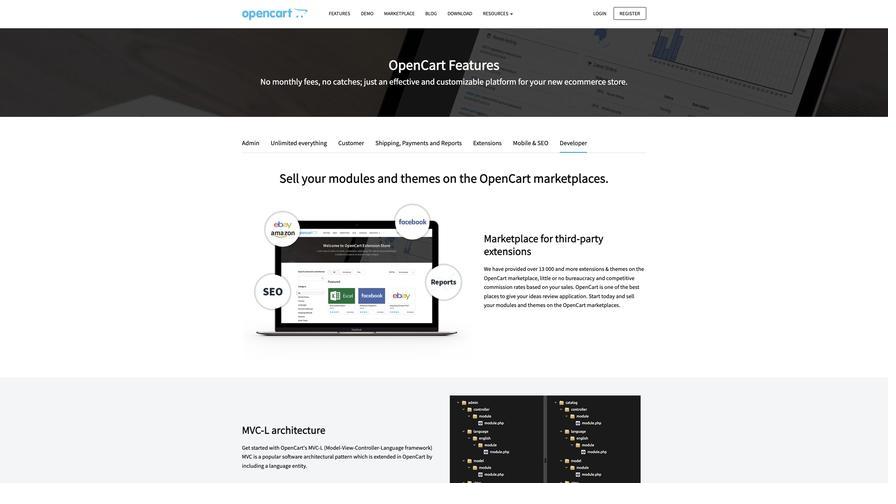 Task type: locate. For each thing, give the bounding box(es) containing it.
unlimited
[[271, 139, 297, 147]]

started
[[251, 444, 268, 452]]

l up 'architectural'
[[320, 444, 323, 452]]

modules inside we have provided over 13 000 and more extensions & themes on the opencart marketplace, little or no bureaucracy and competitive commission rates based on your sales. opencart is one of the best places to give your ideas review application. start today and sell your modules and themes on the opencart marketplaces.
[[496, 302, 516, 309]]

over
[[527, 266, 538, 273]]

1 vertical spatial a
[[265, 463, 268, 470]]

admin link
[[242, 138, 265, 148]]

1 horizontal spatial modules
[[496, 302, 516, 309]]

mvc- inside get started with opencart's mvc-l (model-view-controller-language framework) mvc is a popular software architectural pattern which is extended in opencart by including a language entity.
[[308, 444, 320, 452]]

your inside opencart features no monthly fees, no catches; just an effective and customizable platform for your new ecommerce store.
[[530, 76, 546, 87]]

best
[[629, 284, 639, 291]]

1 horizontal spatial marketplace
[[484, 232, 538, 245]]

1 vertical spatial marketplace
[[484, 232, 538, 245]]

13
[[539, 266, 544, 273]]

provided
[[505, 266, 526, 273]]

0 vertical spatial marketplaces.
[[533, 170, 609, 186]]

&
[[532, 139, 536, 147], [605, 266, 609, 273]]

& left the seo
[[532, 139, 536, 147]]

marketplaces. inside we have provided over 13 000 and more extensions & themes on the opencart marketplace, little or no bureaucracy and competitive commission rates based on your sales. opencart is one of the best places to give your ideas review application. start today and sell your modules and themes on the opencart marketplaces.
[[587, 302, 620, 309]]

fees,
[[304, 76, 320, 87]]

is right mvc
[[253, 454, 257, 461]]

0 vertical spatial themes
[[400, 170, 440, 186]]

and right effective
[[421, 76, 435, 87]]

marketplace up provided
[[484, 232, 538, 245]]

1 horizontal spatial no
[[558, 275, 564, 282]]

unlimited everything link
[[265, 138, 332, 148]]

themes
[[400, 170, 440, 186], [610, 266, 628, 273], [528, 302, 546, 309]]

marketplace for third-party extensions
[[484, 232, 603, 258]]

0 horizontal spatial mvc-
[[242, 424, 264, 437]]

framework)
[[405, 444, 432, 452]]

is inside we have provided over 13 000 and more extensions & themes on the opencart marketplace, little or no bureaucracy and competitive commission rates based on your sales. opencart is one of the best places to give your ideas review application. start today and sell your modules and themes on the opencart marketplaces.
[[599, 284, 603, 291]]

your left new
[[530, 76, 546, 87]]

seo
[[537, 139, 548, 147]]

give
[[506, 293, 516, 300]]

a down the popular
[[265, 463, 268, 470]]

for inside marketplace for third-party extensions
[[541, 232, 553, 245]]

1 vertical spatial extensions
[[579, 266, 604, 273]]

2 vertical spatial themes
[[528, 302, 546, 309]]

register link
[[614, 7, 646, 20]]

including
[[242, 463, 264, 470]]

architecture
[[271, 424, 325, 437]]

bureaucracy
[[565, 275, 595, 282]]

to
[[500, 293, 505, 300]]

and left reports on the top of page
[[430, 139, 440, 147]]

commission
[[484, 284, 513, 291]]

0 vertical spatial modules
[[328, 170, 375, 186]]

extensions
[[484, 245, 531, 258], [579, 266, 604, 273]]

1 horizontal spatial &
[[605, 266, 609, 273]]

features link
[[323, 7, 356, 20]]

2 horizontal spatial is
[[599, 284, 603, 291]]

1 vertical spatial features
[[449, 56, 499, 74]]

l up started
[[264, 424, 269, 437]]

sell
[[626, 293, 634, 300]]

1 horizontal spatial features
[[449, 56, 499, 74]]

0 horizontal spatial features
[[329, 10, 350, 17]]

effective
[[389, 76, 419, 87]]

0 vertical spatial for
[[518, 76, 528, 87]]

1 horizontal spatial themes
[[528, 302, 546, 309]]

ideas
[[529, 293, 541, 300]]

shipping,
[[375, 139, 401, 147]]

developer link
[[554, 138, 587, 153]]

customizable
[[437, 76, 484, 87]]

0 vertical spatial marketplace
[[384, 10, 415, 17]]

mvc- up started
[[242, 424, 264, 437]]

we
[[484, 266, 491, 273]]

modules down the customer link at top left
[[328, 170, 375, 186]]

1 horizontal spatial mvc-
[[308, 444, 320, 452]]

marketplace inside 'link'
[[384, 10, 415, 17]]

themes down shipping, payments and reports link
[[400, 170, 440, 186]]

features left demo
[[329, 10, 350, 17]]

a
[[258, 454, 261, 461], [265, 463, 268, 470]]

mvc-l architecture
[[242, 424, 325, 437]]

monthly
[[272, 76, 302, 87]]

pattern
[[335, 454, 352, 461]]

the
[[459, 170, 477, 186], [636, 266, 644, 273], [620, 284, 628, 291], [554, 302, 562, 309]]

and down the shipping,
[[377, 170, 398, 186]]

review
[[543, 293, 558, 300]]

1 vertical spatial modules
[[496, 302, 516, 309]]

marketplace,
[[508, 275, 539, 282]]

2 horizontal spatial themes
[[610, 266, 628, 273]]

0 vertical spatial a
[[258, 454, 261, 461]]

resources
[[483, 10, 509, 17]]

download link
[[442, 7, 478, 20]]

opencart
[[389, 56, 446, 74], [479, 170, 531, 186], [484, 275, 507, 282], [575, 284, 598, 291], [563, 302, 586, 309], [402, 454, 425, 461]]

1 vertical spatial mvc-
[[308, 444, 320, 452]]

architectural
[[304, 454, 334, 461]]

l
[[264, 424, 269, 437], [320, 444, 323, 452]]

for
[[518, 76, 528, 87], [541, 232, 553, 245]]

extensions link
[[468, 138, 507, 148]]

register
[[620, 10, 640, 16]]

0 vertical spatial extensions
[[484, 245, 531, 258]]

get
[[242, 444, 250, 452]]

1 vertical spatial for
[[541, 232, 553, 245]]

resources link
[[478, 7, 518, 20]]

unlimited everything
[[271, 139, 327, 147]]

marketplace for marketplace for third-party extensions
[[484, 232, 538, 245]]

get started with opencart's mvc-l (model-view-controller-language framework) mvc is a popular software architectural pattern which is extended in opencart by including a language entity.
[[242, 444, 432, 470]]

demo
[[361, 10, 373, 17]]

payments
[[402, 139, 428, 147]]

reports
[[441, 139, 462, 147]]

extensions up provided
[[484, 245, 531, 258]]

1 horizontal spatial is
[[369, 454, 373, 461]]

0 horizontal spatial a
[[258, 454, 261, 461]]

marketplace inside marketplace for third-party extensions
[[484, 232, 538, 245]]

mvc-
[[242, 424, 264, 437], [308, 444, 320, 452]]

1 vertical spatial &
[[605, 266, 609, 273]]

themes down ideas
[[528, 302, 546, 309]]

marketplaces. down developer link
[[533, 170, 609, 186]]

no right fees,
[[322, 76, 331, 87]]

more
[[565, 266, 578, 273]]

mvc- up 'architectural'
[[308, 444, 320, 452]]

for left "third-"
[[541, 232, 553, 245]]

0 horizontal spatial marketplace
[[384, 10, 415, 17]]

1 horizontal spatial l
[[320, 444, 323, 452]]

application.
[[559, 293, 588, 300]]

features
[[329, 10, 350, 17], [449, 56, 499, 74]]

on down little at the right of page
[[542, 284, 548, 291]]

shipping, payments and reports
[[375, 139, 462, 147]]

is down controller-
[[369, 454, 373, 461]]

1 horizontal spatial a
[[265, 463, 268, 470]]

login
[[593, 10, 606, 16]]

extensions inside marketplace for third-party extensions
[[484, 245, 531, 258]]

opencart features no monthly fees, no catches; just an effective and customizable platform for your new ecommerce store.
[[260, 56, 628, 87]]

0 vertical spatial &
[[532, 139, 536, 147]]

0 horizontal spatial extensions
[[484, 245, 531, 258]]

download
[[448, 10, 472, 17]]

no right 'or'
[[558, 275, 564, 282]]

start
[[589, 293, 600, 300]]

mobile & seo link
[[508, 138, 554, 148]]

0 horizontal spatial no
[[322, 76, 331, 87]]

modules down 'to'
[[496, 302, 516, 309]]

and down "rates"
[[518, 302, 527, 309]]

features inside opencart features no monthly fees, no catches; just an effective and customizable platform for your new ecommerce store.
[[449, 56, 499, 74]]

themes up competitive
[[610, 266, 628, 273]]

on
[[443, 170, 457, 186], [629, 266, 635, 273], [542, 284, 548, 291], [547, 302, 553, 309]]

on up competitive
[[629, 266, 635, 273]]

language
[[381, 444, 404, 452]]

marketplace left blog
[[384, 10, 415, 17]]

1 horizontal spatial extensions
[[579, 266, 604, 273]]

is left one on the bottom of the page
[[599, 284, 603, 291]]

0 vertical spatial mvc-
[[242, 424, 264, 437]]

0 horizontal spatial &
[[532, 139, 536, 147]]

0 vertical spatial no
[[322, 76, 331, 87]]

mvc-l architecture image
[[449, 396, 641, 484]]

blog link
[[420, 7, 442, 20]]

features up customizable
[[449, 56, 499, 74]]

for right platform
[[518, 76, 528, 87]]

a down started
[[258, 454, 261, 461]]

1 vertical spatial themes
[[610, 266, 628, 273]]

your
[[530, 76, 546, 87], [302, 170, 326, 186], [549, 284, 560, 291], [517, 293, 528, 300], [484, 302, 495, 309]]

1 vertical spatial marketplaces.
[[587, 302, 620, 309]]

opencart's
[[281, 444, 307, 452]]

& up competitive
[[605, 266, 609, 273]]

1 horizontal spatial for
[[541, 232, 553, 245]]

controller-
[[355, 444, 381, 452]]

0 vertical spatial l
[[264, 424, 269, 437]]

demo link
[[356, 7, 379, 20]]

extensions up bureaucracy on the bottom right
[[579, 266, 604, 273]]

0 horizontal spatial for
[[518, 76, 528, 87]]

and right the 000
[[555, 266, 564, 273]]

1 vertical spatial l
[[320, 444, 323, 452]]

marketplaces. down 'today'
[[587, 302, 620, 309]]

1 vertical spatial no
[[558, 275, 564, 282]]



Task type: vqa. For each thing, say whether or not it's contained in the screenshot.
A reward program that drives results. Increase customer lifetime value and return purchases. on the right top of the page
no



Task type: describe. For each thing, give the bounding box(es) containing it.
store.
[[608, 76, 628, 87]]

software
[[282, 454, 302, 461]]

customer
[[338, 139, 364, 147]]

extensions inside we have provided over 13 000 and more extensions & themes on the opencart marketplace, little or no bureaucracy and competitive commission rates based on your sales. opencart is one of the best places to give your ideas review application. start today and sell your modules and themes on the opencart marketplaces.
[[579, 266, 604, 273]]

on down reports on the top of page
[[443, 170, 457, 186]]

marketplace for marketplace
[[384, 10, 415, 17]]

have
[[492, 266, 504, 273]]

& inside we have provided over 13 000 and more extensions & themes on the opencart marketplace, little or no bureaucracy and competitive commission rates based on your sales. opencart is one of the best places to give your ideas review application. start today and sell your modules and themes on the opencart marketplaces.
[[605, 266, 609, 273]]

no
[[260, 76, 271, 87]]

and inside opencart features no monthly fees, no catches; just an effective and customizable platform for your new ecommerce store.
[[421, 76, 435, 87]]

for inside opencart features no monthly fees, no catches; just an effective and customizable platform for your new ecommerce store.
[[518, 76, 528, 87]]

mobile & seo
[[513, 139, 548, 147]]

no inside opencart features no monthly fees, no catches; just an effective and customizable platform for your new ecommerce store.
[[322, 76, 331, 87]]

platform
[[485, 76, 516, 87]]

of
[[614, 284, 619, 291]]

0 horizontal spatial l
[[264, 424, 269, 437]]

shipping, payments and reports link
[[370, 138, 467, 148]]

new
[[548, 76, 563, 87]]

which
[[353, 454, 368, 461]]

marketplace for third-party extensions image
[[242, 204, 473, 360]]

view-
[[342, 444, 355, 452]]

sell your modules and themes on the opencart marketplaces.
[[279, 170, 609, 186]]

extended
[[374, 454, 396, 461]]

your down 'or'
[[549, 284, 560, 291]]

your down "rates"
[[517, 293, 528, 300]]

one
[[604, 284, 613, 291]]

0 horizontal spatial themes
[[400, 170, 440, 186]]

no inside we have provided over 13 000 and more extensions & themes on the opencart marketplace, little or no bureaucracy and competitive commission rates based on your sales. opencart is one of the best places to give your ideas review application. start today and sell your modules and themes on the opencart marketplaces.
[[558, 275, 564, 282]]

marketplace link
[[379, 7, 420, 20]]

blog
[[425, 10, 437, 17]]

party
[[580, 232, 603, 245]]

everything
[[298, 139, 327, 147]]

0 horizontal spatial is
[[253, 454, 257, 461]]

based
[[526, 284, 541, 291]]

and left sell
[[616, 293, 625, 300]]

popular
[[262, 454, 281, 461]]

& inside mobile & seo link
[[532, 139, 536, 147]]

language
[[269, 463, 291, 470]]

we have provided over 13 000 and more extensions & themes on the opencart marketplace, little or no bureaucracy and competitive commission rates based on your sales. opencart is one of the best places to give your ideas review application. start today and sell your modules and themes on the opencart marketplaces.
[[484, 266, 644, 309]]

on down review
[[547, 302, 553, 309]]

mobile
[[513, 139, 531, 147]]

mvc
[[242, 454, 252, 461]]

customer link
[[333, 138, 369, 148]]

opencart inside opencart features no monthly fees, no catches; just an effective and customizable platform for your new ecommerce store.
[[389, 56, 446, 74]]

(model-
[[324, 444, 342, 452]]

competitive
[[606, 275, 634, 282]]

0 vertical spatial features
[[329, 10, 350, 17]]

catches;
[[333, 76, 362, 87]]

with
[[269, 444, 280, 452]]

sell
[[279, 170, 299, 186]]

opencart - features image
[[242, 7, 308, 20]]

today
[[601, 293, 615, 300]]

or
[[552, 275, 557, 282]]

little
[[540, 275, 551, 282]]

rates
[[514, 284, 525, 291]]

ecommerce
[[564, 76, 606, 87]]

extensions
[[473, 139, 502, 147]]

places
[[484, 293, 499, 300]]

in
[[397, 454, 401, 461]]

admin
[[242, 139, 259, 147]]

by
[[426, 454, 432, 461]]

your down "places"
[[484, 302, 495, 309]]

developer
[[560, 139, 587, 147]]

an
[[379, 76, 388, 87]]

l inside get started with opencart's mvc-l (model-view-controller-language framework) mvc is a popular software architectural pattern which is extended in opencart by including a language entity.
[[320, 444, 323, 452]]

000
[[546, 266, 554, 273]]

sales.
[[561, 284, 574, 291]]

login link
[[587, 7, 612, 20]]

your right sell
[[302, 170, 326, 186]]

entity.
[[292, 463, 307, 470]]

just
[[364, 76, 377, 87]]

and up one on the bottom of the page
[[596, 275, 605, 282]]

opencart inside get started with opencart's mvc-l (model-view-controller-language framework) mvc is a popular software architectural pattern which is extended in opencart by including a language entity.
[[402, 454, 425, 461]]

0 horizontal spatial modules
[[328, 170, 375, 186]]

third-
[[555, 232, 580, 245]]



